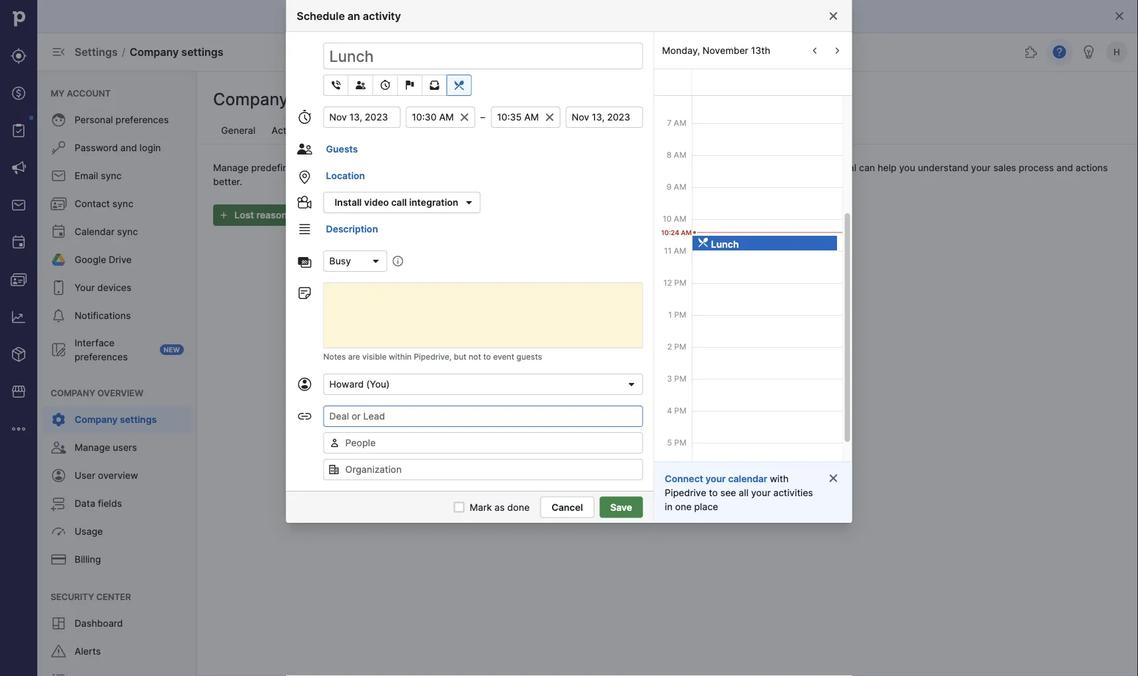 Task type: vqa. For each thing, say whether or not it's contained in the screenshot.
the bottommost roof
no



Task type: describe. For each thing, give the bounding box(es) containing it.
9
[[666, 182, 671, 191]]

email
[[75, 170, 98, 182]]

marketplace image
[[11, 384, 27, 400]]

color undefined image down the alerts link
[[51, 671, 67, 676]]

color undefined image for company settings
[[51, 412, 67, 428]]

color undefined image for your devices
[[51, 280, 67, 296]]

visible
[[362, 352, 387, 362]]

guests
[[517, 352, 542, 362]]

is
[[418, 162, 425, 173]]

as inside schedule an activity dialog
[[495, 502, 505, 513]]

overview for company overview
[[97, 388, 143, 398]]

1 vertical spatial as
[[695, 482, 705, 493]]

0 horizontal spatial can
[[525, 162, 541, 173]]

color undefined image for personal preferences
[[51, 112, 67, 128]]

company inside "menu item"
[[75, 414, 118, 425]]

monday,
[[662, 45, 700, 56]]

users can still enter the reason as a free-form text.
[[555, 482, 781, 493]]

color primary image inside install video call integration button
[[461, 194, 477, 210]]

account
[[67, 88, 111, 98]]

(you)
[[366, 379, 390, 390]]

event
[[493, 352, 514, 362]]

manage predefined lost reasons. when a deal is marked as lost, users can choose between these options. documenting the reason for a lost deal can help you understand your sales process and actions better.
[[213, 162, 1108, 187]]

google
[[75, 254, 106, 265]]

contact sync link
[[43, 191, 192, 217]]

home image
[[9, 9, 29, 29]]

users inside 'manage users' link
[[113, 442, 137, 453]]

monday, november 13th
[[662, 45, 771, 56]]

users
[[555, 482, 581, 493]]

personal preferences link
[[43, 107, 192, 133]]

documenting
[[685, 162, 744, 173]]

am for 9 am
[[674, 182, 686, 191]]

12
[[663, 278, 672, 287]]

pipedrive
[[665, 487, 706, 498]]

0 vertical spatial to
[[483, 352, 491, 362]]

currencies
[[328, 125, 377, 136]]

lost for yet
[[664, 454, 689, 471]]

am for 6 am
[[674, 86, 686, 96]]

Lunch text field
[[323, 43, 643, 69]]

8 am
[[666, 150, 686, 160]]

7 pm
[[667, 502, 686, 511]]

description
[[326, 223, 378, 235]]

am for 8 am
[[674, 150, 686, 160]]

notifications link
[[43, 302, 192, 329]]

actions
[[1076, 162, 1108, 173]]

manage users link
[[43, 434, 192, 461]]

People text field
[[340, 433, 642, 453]]

company settings inside company settings link
[[75, 414, 157, 425]]

data fields link
[[43, 490, 192, 517]]

lost for lost reason
[[234, 209, 254, 221]]

lost,
[[476, 162, 495, 173]]

pm for 4 pm
[[674, 406, 686, 415]]

an
[[348, 9, 360, 22]]

sales assistant image
[[1081, 44, 1097, 60]]

color undefined image for dashboard
[[51, 615, 67, 631]]

deals image
[[11, 85, 27, 101]]

schedule an activity dialog
[[0, 0, 1138, 676]]

lost reasons
[[393, 125, 449, 136]]

2 horizontal spatial a
[[811, 162, 817, 173]]

between
[[578, 162, 617, 173]]

fields
[[98, 498, 122, 509]]

none field organization
[[323, 459, 643, 480]]

lunch
[[711, 238, 739, 250]]

menu for schedule an activity
[[0, 0, 37, 676]]

when
[[361, 162, 387, 173]]

color undefined image for billing
[[51, 552, 67, 568]]

color primary image inside howard (you) popup button
[[626, 379, 637, 390]]

am for 10 am
[[674, 214, 686, 223]]

color undefined image for contact sync
[[51, 196, 67, 212]]

user overview link
[[43, 462, 192, 489]]

2 horizontal spatial lost
[[819, 162, 835, 173]]

no
[[566, 454, 584, 471]]

location
[[326, 170, 365, 182]]

11
[[664, 246, 671, 255]]

2 pm
[[667, 342, 686, 351]]

contact
[[75, 198, 110, 209]]

overview for user overview
[[98, 470, 138, 481]]

info image
[[393, 256, 403, 266]]

your
[[75, 282, 95, 293]]

sync for contact sync
[[112, 198, 133, 209]]

and inside menu
[[120, 142, 137, 154]]

quick help image
[[1052, 44, 1068, 60]]

1 horizontal spatial settings
[[181, 45, 223, 58]]

security center
[[51, 591, 131, 602]]

am for 7 am
[[674, 118, 686, 128]]

pm for 1 pm
[[674, 310, 686, 319]]

install video call integration
[[335, 197, 459, 208]]

6 pm
[[667, 470, 686, 479]]

quick add image
[[705, 44, 721, 60]]

0 horizontal spatial a
[[389, 162, 394, 173]]

am for 11 am
[[674, 246, 686, 255]]

company up general
[[213, 89, 288, 109]]

your inside with pipedrive to see all your activities in one place
[[751, 487, 771, 498]]

manage for manage users
[[75, 442, 110, 453]]

1 use the arrow keys to pick a date text field from the left
[[323, 107, 401, 128]]

2 vertical spatial reason
[[662, 482, 693, 493]]

choose
[[543, 162, 576, 173]]

general
[[221, 125, 256, 136]]

3 pm
[[667, 374, 686, 383]]

busy
[[329, 255, 351, 267]]

6 am
[[666, 86, 686, 96]]

understand
[[918, 162, 969, 173]]

install
[[335, 197, 362, 208]]

your devices
[[75, 282, 132, 293]]

drive
[[109, 254, 132, 265]]

interface
[[75, 337, 115, 348]]

usage link
[[43, 518, 192, 545]]

the inside manage predefined lost reasons. when a deal is marked as lost, users can choose between these options. documenting the reason for a lost deal can help you understand your sales process and actions better.
[[747, 162, 761, 173]]

7 for 7 pm
[[667, 502, 672, 511]]

color undefined image for interface preferences
[[51, 342, 67, 358]]

still
[[602, 482, 617, 493]]

color undefined image for manage users
[[51, 440, 67, 456]]

marked
[[428, 162, 461, 173]]

save button
[[600, 497, 643, 518]]

predefined for manage
[[251, 162, 300, 173]]

color primary image inside people field
[[329, 438, 340, 448]]

6 for 6 pm
[[667, 470, 672, 479]]

free-
[[716, 482, 738, 493]]

none field people
[[323, 432, 643, 454]]

color primary image inside busy popup button
[[371, 256, 381, 266]]

manage for manage predefined lost reasons. when a deal is marked as lost, users can choose between these options. documenting the reason for a lost deal can help you understand your sales process and actions better.
[[213, 162, 249, 173]]

1 vertical spatial the
[[645, 482, 660, 493]]

with pipedrive to see all your activities in one place
[[665, 473, 813, 512]]

1 deal from the left
[[397, 162, 416, 173]]

reason inside button
[[256, 209, 287, 221]]

options.
[[647, 162, 682, 173]]

1 pm
[[668, 310, 686, 319]]

next day image
[[830, 45, 846, 56]]

lost reason button
[[213, 204, 298, 226]]

and inside manage predefined lost reasons. when a deal is marked as lost, users can choose between these options. documenting the reason for a lost deal can help you understand your sales process and actions better.
[[1057, 162, 1073, 173]]

connect your calendar link
[[665, 473, 770, 484]]

with
[[770, 473, 789, 484]]

2
[[667, 342, 672, 351]]

color undefined image for data fields
[[51, 496, 67, 512]]

pm for 3 pm
[[674, 374, 686, 383]]

12 pm
[[663, 278, 686, 287]]

connect your calendar
[[665, 473, 768, 484]]

howard (you)
[[329, 379, 390, 390]]

color undefined image for email sync
[[51, 168, 67, 184]]

password and login
[[75, 142, 161, 154]]

13th
[[751, 45, 771, 56]]

insights image
[[11, 309, 27, 325]]

2 use the arrow keys to pick a date text field from the left
[[566, 107, 643, 128]]

Howard (You) field
[[323, 374, 643, 395]]

as inside manage predefined lost reasons. when a deal is marked as lost, users can choose between these options. documenting the reason for a lost deal can help you understand your sales process and actions better.
[[464, 162, 474, 173]]

yet
[[749, 454, 770, 471]]

video
[[364, 197, 389, 208]]

within
[[389, 352, 412, 362]]

new
[[164, 346, 180, 354]]

to inside with pipedrive to see all your activities in one place
[[709, 487, 718, 498]]

devices
[[97, 282, 132, 293]]

cancel
[[552, 502, 583, 513]]

in
[[665, 501, 673, 512]]

are
[[348, 352, 360, 362]]



Task type: locate. For each thing, give the bounding box(es) containing it.
manage up better.
[[213, 162, 249, 173]]

none field down people field
[[323, 459, 643, 480]]

sync inside "link"
[[112, 198, 133, 209]]

1 horizontal spatial company settings
[[213, 89, 357, 109]]

color undefined image for user overview
[[51, 468, 67, 484]]

overview up company settings "menu item" on the left of the page
[[97, 388, 143, 398]]

pm right 4
[[674, 406, 686, 415]]

calendar
[[75, 226, 115, 237]]

users right lost,
[[498, 162, 522, 173]]

users
[[498, 162, 522, 173], [113, 442, 137, 453]]

place
[[694, 501, 718, 512]]

0 horizontal spatial reason
[[256, 209, 287, 221]]

color undefined image for usage
[[51, 524, 67, 540]]

2 h:mm am text field from the left
[[491, 107, 560, 128]]

lost for when
[[302, 162, 318, 173]]

Deal or Lead text field
[[323, 406, 643, 427]]

not
[[469, 352, 481, 362]]

integration
[[409, 197, 459, 208]]

color undefined image down the my
[[51, 112, 67, 128]]

0 vertical spatial predefined
[[251, 162, 300, 173]]

menu for activities
[[37, 71, 197, 676]]

1 horizontal spatial can
[[583, 482, 599, 493]]

reason
[[764, 162, 794, 173], [256, 209, 287, 221], [662, 482, 693, 493]]

your left sales
[[971, 162, 991, 173]]

mark
[[470, 502, 492, 513]]

lost up connect
[[664, 454, 689, 471]]

color undefined image
[[51, 112, 67, 128], [11, 123, 27, 139], [51, 140, 67, 156], [51, 196, 67, 212], [51, 342, 67, 358], [51, 412, 67, 428], [51, 468, 67, 484], [51, 615, 67, 631], [51, 643, 67, 659], [51, 671, 67, 676]]

the right documenting
[[747, 162, 761, 173]]

1 vertical spatial preferences
[[75, 351, 128, 362]]

color undefined image right more image
[[51, 412, 67, 428]]

overview up data fields link
[[98, 470, 138, 481]]

user overview
[[75, 470, 138, 481]]

manage users
[[75, 442, 137, 453]]

None field
[[323, 406, 643, 427], [323, 432, 643, 454], [323, 459, 643, 480]]

0 vertical spatial 7
[[667, 118, 671, 128]]

0 horizontal spatial use the arrow keys to pick a date text field
[[323, 107, 401, 128]]

predefined for no
[[588, 454, 661, 471]]

pm for 7 pm
[[674, 502, 686, 511]]

4 pm from the top
[[674, 374, 686, 383]]

1 vertical spatial 7
[[667, 502, 672, 511]]

5 pm from the top
[[674, 406, 686, 415]]

and
[[120, 142, 137, 154], [1057, 162, 1073, 173]]

company settings menu item
[[37, 406, 197, 433]]

0 vertical spatial 6
[[666, 86, 671, 96]]

lost right color primary inverted image
[[234, 209, 254, 221]]

security
[[51, 591, 94, 602]]

5 am from the top
[[674, 214, 686, 223]]

am up 7 am
[[674, 86, 686, 96]]

sync for email sync
[[101, 170, 122, 182]]

8 color undefined image from the top
[[51, 524, 67, 540]]

3 color undefined image from the top
[[51, 252, 67, 268]]

10 am
[[663, 214, 686, 223]]

0 vertical spatial as
[[464, 162, 474, 173]]

company right /
[[130, 45, 179, 58]]

deal left is
[[397, 162, 416, 173]]

color undefined image inside usage link
[[51, 524, 67, 540]]

1 horizontal spatial lost
[[664, 454, 689, 471]]

see
[[721, 487, 736, 498]]

one
[[675, 501, 692, 512]]

billing link
[[43, 546, 192, 573]]

6 pm from the top
[[674, 438, 686, 447]]

0 vertical spatial none field
[[323, 406, 643, 427]]

reasons.
[[321, 162, 358, 173]]

close image
[[828, 11, 839, 21]]

previous day image
[[807, 45, 823, 56]]

settings
[[75, 45, 118, 58]]

company settings link
[[43, 406, 192, 433]]

7 color undefined image from the top
[[51, 496, 67, 512]]

0 vertical spatial settings
[[181, 45, 223, 58]]

company overview
[[51, 388, 143, 398]]

a right for
[[811, 162, 817, 173]]

pm right 2
[[674, 342, 686, 351]]

color undefined image inside the alerts link
[[51, 643, 67, 659]]

0 horizontal spatial company settings
[[75, 414, 157, 425]]

2 vertical spatial none field
[[323, 459, 643, 480]]

reason down '6 pm'
[[662, 482, 693, 493]]

lost right currencies
[[393, 125, 412, 136]]

color undefined image inside email sync link
[[51, 168, 67, 184]]

reason right color primary inverted image
[[256, 209, 287, 221]]

0 vertical spatial sync
[[101, 170, 122, 182]]

color undefined image inside calendar sync link
[[51, 224, 67, 240]]

settings inside "menu item"
[[120, 414, 157, 425]]

call
[[391, 197, 407, 208]]

activity
[[363, 9, 401, 22]]

usage
[[75, 526, 103, 537]]

pm right 5
[[674, 438, 686, 447]]

0 horizontal spatial as
[[464, 162, 474, 173]]

sync for calendar sync
[[117, 226, 138, 237]]

contact sync
[[75, 198, 133, 209]]

color undefined image for alerts
[[51, 643, 67, 659]]

the right enter
[[645, 482, 660, 493]]

a left free-
[[708, 482, 713, 493]]

7 up 8
[[667, 118, 671, 128]]

1 horizontal spatial h:mm am text field
[[491, 107, 560, 128]]

color undefined image for calendar sync
[[51, 224, 67, 240]]

0 horizontal spatial h:mm am text field
[[406, 107, 475, 128]]

and left "actions"
[[1057, 162, 1073, 173]]

0 vertical spatial users
[[498, 162, 522, 173]]

8 pm from the top
[[674, 502, 686, 511]]

color undefined image inside data fields link
[[51, 496, 67, 512]]

3 none field from the top
[[323, 459, 643, 480]]

2 color undefined image from the top
[[51, 224, 67, 240]]

pm up users can still enter the reason as a free-form text.
[[674, 470, 686, 479]]

4 am from the top
[[674, 182, 686, 191]]

none field up organization text field
[[323, 432, 643, 454]]

color undefined image left contact
[[51, 196, 67, 212]]

color undefined image left user
[[51, 468, 67, 484]]

color primary image
[[402, 80, 418, 91], [451, 80, 467, 91], [297, 109, 313, 125], [544, 112, 555, 123], [297, 254, 313, 270], [371, 256, 381, 266], [626, 379, 637, 390], [329, 438, 340, 448], [329, 464, 339, 475], [828, 473, 839, 484]]

2 none field from the top
[[323, 432, 643, 454]]

1 horizontal spatial a
[[708, 482, 713, 493]]

9 am
[[666, 182, 686, 191]]

color undefined image left google
[[51, 252, 67, 268]]

am right 9
[[674, 182, 686, 191]]

lost for lost reasons
[[393, 125, 412, 136]]

but
[[454, 352, 467, 362]]

manage inside menu
[[75, 442, 110, 453]]

pm right "in"
[[674, 502, 686, 511]]

color undefined image left manage users
[[51, 440, 67, 456]]

can left the still at the right of page
[[583, 482, 599, 493]]

7 left one
[[667, 502, 672, 511]]

1 vertical spatial reason
[[256, 209, 287, 221]]

your up see
[[706, 473, 726, 484]]

users inside manage predefined lost reasons. when a deal is marked as lost, users can choose between these options. documenting the reason for a lost deal can help you understand your sales process and actions better.
[[498, 162, 522, 173]]

company settings up 'manage users' link
[[75, 414, 157, 425]]

alerts link
[[43, 638, 192, 665]]

more image
[[11, 421, 27, 437]]

email sync link
[[43, 163, 192, 189]]

calendar sync
[[75, 226, 138, 237]]

you
[[899, 162, 916, 173]]

company down company overview
[[75, 414, 118, 425]]

reasons up connect your calendar link
[[693, 454, 745, 471]]

my
[[51, 88, 65, 98]]

products image
[[11, 346, 27, 362]]

enter
[[620, 482, 643, 493]]

3 pm from the top
[[674, 342, 686, 351]]

color undefined image for notifications
[[51, 308, 67, 324]]

to down connect your calendar on the bottom
[[709, 487, 718, 498]]

4 pm
[[667, 406, 686, 415]]

and left login
[[120, 142, 137, 154]]

pm for 12 pm
[[674, 278, 686, 287]]

color primary image
[[1114, 11, 1125, 21], [328, 80, 344, 91], [353, 80, 369, 91], [377, 80, 393, 91], [427, 80, 443, 91], [459, 112, 470, 123], [297, 141, 313, 157], [297, 169, 313, 185], [297, 194, 313, 210], [461, 194, 477, 210], [297, 221, 313, 237], [297, 285, 313, 301], [297, 376, 313, 392], [297, 408, 313, 424], [454, 502, 464, 513]]

5 color undefined image from the top
[[51, 308, 67, 324]]

1 horizontal spatial use the arrow keys to pick a date text field
[[566, 107, 643, 128]]

1 horizontal spatial lost
[[393, 125, 412, 136]]

6 for 6 am
[[666, 86, 671, 96]]

Organization text field
[[323, 459, 643, 480]]

2 deal from the left
[[838, 162, 857, 173]]

reason left for
[[764, 162, 794, 173]]

0 horizontal spatial settings
[[120, 414, 157, 425]]

contacts image
[[11, 272, 27, 288]]

data fields
[[75, 498, 122, 509]]

can left help
[[859, 162, 875, 173]]

Search Pipedrive field
[[449, 39, 689, 65]]

your inside manage predefined lost reasons. when a deal is marked as lost, users can choose between these options. documenting the reason for a lost deal can help you understand your sales process and actions better.
[[971, 162, 991, 173]]

0 horizontal spatial manage
[[75, 442, 110, 453]]

1 none field from the top
[[323, 406, 643, 427]]

color undefined image left password
[[51, 140, 67, 156]]

predefined down the activities
[[251, 162, 300, 173]]

6 am from the top
[[674, 246, 686, 255]]

9 color undefined image from the top
[[51, 552, 67, 568]]

0 vertical spatial company settings
[[213, 89, 357, 109]]

3
[[667, 374, 672, 383]]

6 up users can still enter the reason as a free-form text.
[[667, 470, 672, 479]]

2 horizontal spatial as
[[695, 482, 705, 493]]

0 vertical spatial reasons
[[414, 125, 449, 136]]

11 am
[[664, 246, 686, 255]]

2 am from the top
[[674, 118, 686, 128]]

leads image
[[11, 48, 27, 64]]

1 vertical spatial manage
[[75, 442, 110, 453]]

1 horizontal spatial the
[[747, 162, 761, 173]]

use the arrow keys to pick a date text field up between
[[566, 107, 643, 128]]

color undefined image left email
[[51, 168, 67, 184]]

company settings
[[213, 89, 357, 109], [75, 414, 157, 425]]

2 pm from the top
[[674, 310, 686, 319]]

menu
[[0, 0, 37, 676], [37, 71, 197, 676]]

preferences up login
[[116, 114, 169, 126]]

1 vertical spatial reasons
[[693, 454, 745, 471]]

h button
[[1104, 39, 1130, 65]]

none field up people field
[[323, 406, 643, 427]]

1 horizontal spatial your
[[751, 487, 771, 498]]

calendar
[[728, 473, 768, 484]]

2 7 from the top
[[667, 502, 672, 511]]

preferences
[[116, 114, 169, 126], [75, 351, 128, 362]]

2 horizontal spatial settings
[[293, 89, 357, 109]]

activities
[[272, 125, 312, 136]]

6 color undefined image from the top
[[51, 440, 67, 456]]

color undefined image inside 'manage users' link
[[51, 440, 67, 456]]

1 vertical spatial company settings
[[75, 414, 157, 425]]

company settings up the activities
[[213, 89, 357, 109]]

cancel button
[[540, 497, 594, 518]]

color undefined image left 'usage'
[[51, 524, 67, 540]]

color undefined image left the data
[[51, 496, 67, 512]]

0 horizontal spatial reasons
[[414, 125, 449, 136]]

dashboard
[[75, 618, 123, 629]]

pm right 12
[[674, 278, 686, 287]]

menu toggle image
[[51, 44, 67, 60]]

login
[[140, 142, 161, 154]]

help
[[878, 162, 897, 173]]

0 vertical spatial the
[[747, 162, 761, 173]]

–
[[481, 112, 485, 123]]

reasons up is
[[414, 125, 449, 136]]

color undefined image inside password and login link
[[51, 140, 67, 156]]

your devices link
[[43, 274, 192, 301]]

color undefined image inside your devices link
[[51, 280, 67, 296]]

Use the arrow keys to pick a date text field
[[323, 107, 401, 128], [566, 107, 643, 128]]

0 horizontal spatial and
[[120, 142, 137, 154]]

0 vertical spatial your
[[971, 162, 991, 173]]

color undefined image inside contact sync "link"
[[51, 196, 67, 212]]

pm right the 1 in the right top of the page
[[674, 310, 686, 319]]

1 7 from the top
[[667, 118, 671, 128]]

3 am from the top
[[674, 150, 686, 160]]

lost reason
[[234, 209, 287, 221]]

menu containing personal preferences
[[37, 71, 197, 676]]

1 vertical spatial predefined
[[588, 454, 661, 471]]

pm for 6 pm
[[674, 470, 686, 479]]

2 horizontal spatial reason
[[764, 162, 794, 173]]

1 pm from the top
[[674, 278, 686, 287]]

1 horizontal spatial predefined
[[588, 454, 661, 471]]

0 vertical spatial reason
[[764, 162, 794, 173]]

1 horizontal spatial to
[[709, 487, 718, 498]]

to right not
[[483, 352, 491, 362]]

lost inside button
[[234, 209, 254, 221]]

schedule an activity
[[297, 9, 401, 22]]

better.
[[213, 176, 242, 187]]

1 vertical spatial lost
[[234, 209, 254, 221]]

as
[[464, 162, 474, 173], [695, 482, 705, 493], [495, 502, 505, 513]]

0 vertical spatial manage
[[213, 162, 249, 173]]

1
[[668, 310, 672, 319]]

color primary inverted image
[[216, 210, 232, 220]]

color undefined image inside company settings link
[[51, 412, 67, 428]]

1 horizontal spatial reasons
[[693, 454, 745, 471]]

sales
[[994, 162, 1016, 173]]

0 horizontal spatial predefined
[[251, 162, 300, 173]]

can left choose
[[525, 162, 541, 173]]

a right when
[[389, 162, 394, 173]]

7 for 7 am
[[667, 118, 671, 128]]

0 vertical spatial lost
[[393, 125, 412, 136]]

0 horizontal spatial lost
[[234, 209, 254, 221]]

7 am
[[667, 118, 686, 128]]

lost
[[302, 162, 318, 173], [819, 162, 835, 173], [664, 454, 689, 471]]

1 vertical spatial your
[[706, 473, 726, 484]]

deal left help
[[838, 162, 857, 173]]

4 color undefined image from the top
[[51, 280, 67, 296]]

0 vertical spatial preferences
[[116, 114, 169, 126]]

color undefined image left calendar at the left of page
[[51, 224, 67, 240]]

preferences for personal
[[116, 114, 169, 126]]

2 horizontal spatial can
[[859, 162, 875, 173]]

activities
[[773, 487, 813, 498]]

preferences for interface
[[75, 351, 128, 362]]

0 horizontal spatial to
[[483, 352, 491, 362]]

the
[[747, 162, 761, 173], [645, 482, 660, 493]]

h:mm am text field left –
[[406, 107, 475, 128]]

2 horizontal spatial your
[[971, 162, 991, 173]]

1 vertical spatial none field
[[323, 432, 643, 454]]

pm for 2 pm
[[674, 342, 686, 351]]

1 vertical spatial sync
[[112, 198, 133, 209]]

2 vertical spatial sync
[[117, 226, 138, 237]]

predefined
[[251, 162, 300, 173], [588, 454, 661, 471]]

color undefined image inside the notifications link
[[51, 308, 67, 324]]

8
[[666, 150, 671, 160]]

none field the deal or lead
[[323, 406, 643, 427]]

am up 8 am
[[674, 118, 686, 128]]

predefined inside manage predefined lost reasons. when a deal is marked as lost, users can choose between these options. documenting the reason for a lost deal can help you understand your sales process and actions better.
[[251, 162, 300, 173]]

color primary inverted image
[[698, 237, 708, 248]]

1 horizontal spatial and
[[1057, 162, 1073, 173]]

color undefined image right insights icon
[[51, 308, 67, 324]]

users down company settings "menu item" on the left of the page
[[113, 442, 137, 453]]

color undefined image left interface
[[51, 342, 67, 358]]

user
[[75, 470, 95, 481]]

color primary image inside organization field
[[329, 464, 339, 475]]

1 vertical spatial and
[[1057, 162, 1073, 173]]

1 horizontal spatial as
[[495, 502, 505, 513]]

0 vertical spatial overview
[[97, 388, 143, 398]]

0 vertical spatial and
[[120, 142, 137, 154]]

your right all
[[751, 487, 771, 498]]

company down interface preferences
[[51, 388, 95, 398]]

0 horizontal spatial the
[[645, 482, 660, 493]]

color undefined image inside personal preferences link
[[51, 112, 67, 128]]

color undefined image inside billing link
[[51, 552, 67, 568]]

sync down email sync link
[[112, 198, 133, 209]]

sales inbox image
[[11, 197, 27, 213]]

h:mm AM text field
[[406, 107, 475, 128], [491, 107, 560, 128]]

color undefined image down the 'security'
[[51, 615, 67, 631]]

color undefined image inside the user overview link
[[51, 468, 67, 484]]

1 vertical spatial 6
[[667, 470, 672, 479]]

color undefined image down 'deals' image in the top left of the page
[[11, 123, 27, 139]]

busy button
[[323, 250, 387, 272]]

am right 11 on the right top
[[674, 246, 686, 255]]

7 pm from the top
[[674, 470, 686, 479]]

color undefined image left the your
[[51, 280, 67, 296]]

1 horizontal spatial users
[[498, 162, 522, 173]]

1 vertical spatial users
[[113, 442, 137, 453]]

as up place on the right bottom of page
[[695, 482, 705, 493]]

color undefined image inside dashboard link
[[51, 615, 67, 631]]

0 horizontal spatial users
[[113, 442, 137, 453]]

h:mm am text field right –
[[491, 107, 560, 128]]

manage up user
[[75, 442, 110, 453]]

Busy field
[[323, 250, 387, 272]]

predefined up enter
[[588, 454, 661, 471]]

color undefined image for password and login
[[51, 140, 67, 156]]

as left lost,
[[464, 162, 474, 173]]

color undefined image for google drive
[[51, 252, 67, 268]]

1 h:mm am text field from the left
[[406, 107, 475, 128]]

password and login link
[[43, 135, 192, 161]]

1 vertical spatial settings
[[293, 89, 357, 109]]

2 vertical spatial your
[[751, 487, 771, 498]]

0 horizontal spatial deal
[[397, 162, 416, 173]]

activities image
[[11, 234, 27, 250]]

pm right 3
[[674, 374, 686, 383]]

1 horizontal spatial deal
[[838, 162, 857, 173]]

sync up drive
[[117, 226, 138, 237]]

alerts
[[75, 646, 101, 657]]

2 vertical spatial as
[[495, 502, 505, 513]]

save
[[610, 502, 632, 513]]

lost right for
[[819, 162, 835, 173]]

notes are visible within pipedrive, but not to event guests
[[323, 352, 542, 362]]

1 horizontal spatial manage
[[213, 162, 249, 173]]

1 horizontal spatial reason
[[662, 482, 693, 493]]

1 color undefined image from the top
[[51, 168, 67, 184]]

preferences down interface
[[75, 351, 128, 362]]

google drive link
[[43, 246, 192, 273]]

6 up 7 am
[[666, 86, 671, 96]]

0 horizontal spatial your
[[706, 473, 726, 484]]

sync right email
[[101, 170, 122, 182]]

color undefined image inside google drive link
[[51, 252, 67, 268]]

am right 8
[[674, 150, 686, 160]]

1 am from the top
[[674, 86, 686, 96]]

billing
[[75, 554, 101, 565]]

as right mark
[[495, 502, 505, 513]]

color undefined image
[[51, 168, 67, 184], [51, 224, 67, 240], [51, 252, 67, 268], [51, 280, 67, 296], [51, 308, 67, 324], [51, 440, 67, 456], [51, 496, 67, 512], [51, 524, 67, 540], [51, 552, 67, 568]]

2 vertical spatial settings
[[120, 414, 157, 425]]

am right "10"
[[674, 214, 686, 223]]

use the arrow keys to pick a date text field up guests at left top
[[323, 107, 401, 128]]

reason inside manage predefined lost reasons. when a deal is marked as lost, users can choose between these options. documenting the reason for a lost deal can help you understand your sales process and actions better.
[[764, 162, 794, 173]]

color undefined image left alerts
[[51, 643, 67, 659]]

4
[[667, 406, 672, 415]]

manage inside manage predefined lost reasons. when a deal is marked as lost, users can choose between these options. documenting the reason for a lost deal can help you understand your sales process and actions better.
[[213, 162, 249, 173]]

0 horizontal spatial lost
[[302, 162, 318, 173]]

campaigns image
[[11, 160, 27, 176]]

color undefined image left billing
[[51, 552, 67, 568]]

pm for 5 pm
[[674, 438, 686, 447]]

1 vertical spatial overview
[[98, 470, 138, 481]]

1 vertical spatial to
[[709, 487, 718, 498]]

5 pm
[[667, 438, 686, 447]]

lost left reasons.
[[302, 162, 318, 173]]



